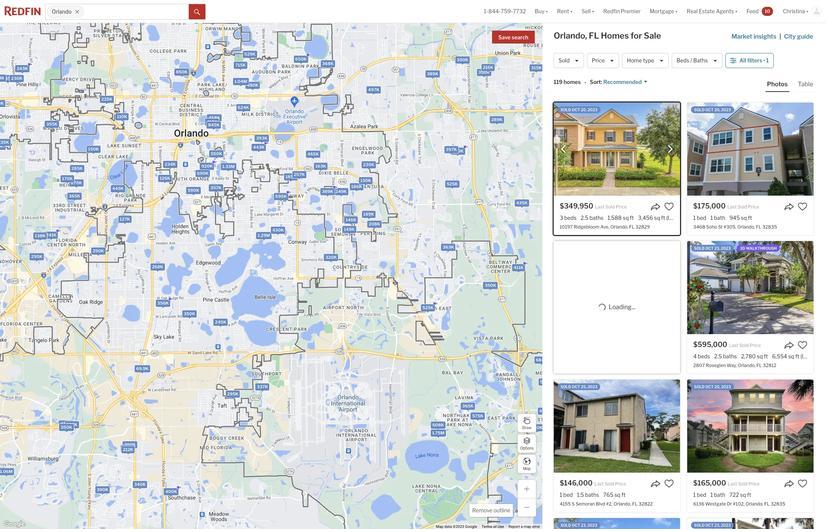 Task type: describe. For each thing, give the bounding box(es) containing it.
oct for photo of 3468 soho st #305, orlando, fl 32835
[[706, 108, 714, 112]]

sq right 3,456 on the right top of the page
[[655, 215, 661, 221]]

1 up 6136
[[694, 492, 696, 498]]

:
[[602, 79, 603, 85]]

bed for $165,000
[[698, 492, 707, 498]]

340k
[[134, 482, 146, 487]]

4 for 4 units
[[540, 408, 543, 414]]

table
[[799, 81, 814, 88]]

2,780
[[742, 353, 756, 360]]

#305,
[[724, 224, 737, 230]]

price for $146,000
[[616, 481, 627, 487]]

of
[[494, 525, 497, 529]]

market insights | city guide
[[732, 33, 814, 40]]

google image
[[2, 519, 27, 529]]

baths for $595,000
[[724, 353, 738, 360]]

mortgage ▾ button
[[650, 0, 678, 23]]

170k
[[62, 176, 73, 181]]

289k
[[492, 117, 503, 122]]

price for $349,950
[[616, 204, 627, 210]]

outline
[[494, 507, 511, 514]]

6,554 sq ft (lot)
[[773, 353, 811, 360]]

149k
[[344, 226, 355, 232]]

last sold price for $165,000
[[729, 481, 760, 487]]

▾ for sell ▾
[[592, 8, 595, 15]]

20, for $165,000
[[715, 385, 721, 389]]

845k
[[208, 122, 220, 128]]

orlando, down the 945 sq ft
[[738, 224, 756, 230]]

last for $349,950
[[596, 204, 605, 210]]

315k
[[532, 65, 542, 70]]

photo of 5961 westgate dr #2017, orlando, fl 32835 image
[[554, 518, 681, 529]]

sold oct 23, 2023 for photo of 2807 roseglen way, orlando, fl 32812
[[695, 246, 732, 251]]

0 horizontal spatial 295k
[[31, 254, 42, 259]]

0 vertical spatial 389k
[[427, 71, 439, 76]]

price inside button
[[592, 57, 605, 64]]

1 vertical spatial 389k
[[322, 189, 334, 194]]

3
[[560, 215, 564, 221]]

sold for $146,000
[[605, 481, 615, 487]]

1.5
[[578, 492, 585, 498]]

411k
[[514, 265, 524, 270]]

110k
[[117, 114, 127, 119]]

last for $165,000
[[729, 481, 738, 487]]

300k
[[457, 57, 469, 62]]

2023 for photo of 5961 westgate dr #2017, orlando, fl 32835 on the right of page
[[588, 523, 598, 528]]

terms
[[482, 525, 493, 529]]

search
[[512, 34, 529, 41]]

130k
[[361, 178, 372, 183]]

baths for $146,000
[[586, 492, 600, 498]]

sold oct 23, 2023 for photo of 5961 westgate dr #2017, orlando, fl 32835 on the right of page
[[561, 523, 598, 528]]

1 bath for $165,000
[[711, 492, 726, 498]]

529k
[[244, 51, 256, 56]]

sold oct 20, 2023 for $175,000
[[695, 108, 732, 112]]

sq for $349,950
[[623, 215, 629, 221]]

765
[[604, 492, 614, 498]]

last sold price for $349,950
[[596, 204, 627, 210]]

roseglen
[[707, 363, 726, 368]]

submit search image
[[194, 9, 200, 15]]

268k
[[152, 264, 163, 269]]

ft down favorite button image
[[796, 353, 800, 360]]

walkthrough
[[747, 246, 778, 251]]

remove
[[473, 507, 493, 514]]

6,554
[[773, 353, 788, 360]]

2.5 for $595,000
[[715, 353, 723, 360]]

favorite button checkbox for $349,950
[[665, 202, 675, 212]]

163k
[[316, 163, 326, 169]]

368k
[[322, 61, 334, 66]]

▾ for rent ▾
[[571, 8, 573, 15]]

sold for photo of 2807 roseglen way, orlando, fl 32812
[[695, 246, 705, 251]]

4 units
[[540, 408, 554, 414]]

map data ©2023 google
[[436, 525, 478, 529]]

previous button image
[[560, 145, 568, 153]]

119
[[554, 79, 563, 85]]

©2023
[[453, 525, 465, 529]]

765 sq ft
[[604, 492, 626, 498]]

397k
[[446, 147, 457, 152]]

sq for $146,000
[[615, 492, 621, 498]]

last for $175,000
[[728, 204, 737, 210]]

722 sq ft
[[730, 492, 752, 498]]

850k
[[176, 69, 188, 74]]

ft for $146,000
[[622, 492, 626, 498]]

ft right 3,456 on the right top of the page
[[662, 215, 666, 221]]

dr
[[728, 501, 733, 507]]

sold for photo of 3468 soho st #305, orlando, fl 32835
[[695, 108, 705, 112]]

1 up 4155
[[560, 492, 563, 498]]

1 horizontal spatial 295k
[[227, 391, 239, 397]]

393k
[[256, 135, 268, 141]]

guide
[[798, 33, 814, 40]]

▾ for mortgage ▾
[[676, 8, 678, 15]]

1 horizontal spatial 365k
[[463, 403, 474, 409]]

500k
[[452, 148, 464, 153]]

0 vertical spatial 230k
[[11, 76, 22, 81]]

185k
[[286, 174, 297, 179]]

252k
[[66, 422, 78, 427]]

1 bath for $175,000
[[711, 215, 726, 221]]

oct for photo of 6136 westgate dr #102, orlando, fl 32835
[[706, 385, 714, 389]]

2807
[[694, 363, 706, 368]]

400k
[[165, 489, 177, 494]]

1.5 baths
[[578, 492, 600, 498]]

fl left 32822
[[633, 501, 638, 507]]

orlando, down 1,588 sq ft
[[611, 224, 629, 230]]

data
[[445, 525, 452, 529]]

report a map error link
[[509, 525, 541, 529]]

favorite button checkbox for $146,000
[[665, 479, 675, 489]]

sold for photo of 1031 s hiawassee rd #2511, orlando, fl 32835
[[695, 523, 705, 528]]

blvd
[[596, 501, 606, 507]]

550k
[[211, 151, 222, 156]]

$165,000
[[694, 479, 727, 487]]

1.29m
[[258, 233, 270, 238]]

orlando
[[52, 8, 72, 15]]

1 up westgate
[[711, 492, 714, 498]]

christina ▾
[[784, 8, 809, 15]]

1,588 sq ft
[[608, 215, 635, 221]]

138k
[[35, 233, 46, 238]]

945 sq ft
[[730, 215, 753, 221]]

430k
[[273, 227, 284, 232]]

1 bed for $175,000
[[694, 215, 707, 221]]

0 vertical spatial 365k
[[69, 193, 80, 199]]

sq for $175,000
[[742, 215, 748, 221]]

4 beds
[[694, 353, 711, 360]]

20, for $175,000
[[715, 108, 721, 112]]

price button
[[587, 53, 620, 68]]

1.33m
[[223, 164, 235, 169]]

1 vertical spatial 525k
[[423, 305, 434, 310]]

real estate agents ▾
[[687, 8, 738, 15]]

sort :
[[590, 79, 603, 85]]

sold inside sold button
[[559, 57, 570, 64]]

270k
[[71, 180, 82, 185]]

agents
[[717, 8, 735, 15]]

1 up soho
[[711, 215, 714, 221]]

all
[[740, 57, 747, 64]]

next button image
[[667, 145, 675, 153]]

2023 for photo of 6136 westgate dr #102, orlando, fl 32835
[[722, 385, 732, 389]]

favorite button image for $349,950
[[665, 202, 675, 212]]

(lot) for $349,950
[[667, 215, 676, 221]]

oct for photo of 2807 roseglen way, orlando, fl 32812
[[706, 246, 714, 251]]

0 horizontal spatial 285k
[[2, 75, 14, 81]]

rent
[[558, 8, 570, 15]]

recommended button
[[603, 79, 648, 86]]

sold for $175,000
[[738, 204, 748, 210]]

draw
[[523, 425, 532, 430]]

sell ▾ button
[[582, 0, 595, 23]]

370k
[[60, 421, 71, 427]]

844-
[[489, 8, 501, 15]]

sq right 6,554
[[789, 353, 795, 360]]

favorite button image for $146,000
[[665, 479, 675, 489]]

fl left 32829
[[630, 224, 635, 230]]

1 inside button
[[767, 57, 770, 64]]

beds for $595,000
[[699, 353, 711, 360]]

• for 119 homes •
[[585, 79, 587, 86]]

remove outline
[[473, 507, 511, 514]]

189k
[[364, 212, 374, 217]]

price for $165,000
[[749, 481, 760, 487]]

redfin premier
[[604, 8, 641, 15]]

premier
[[621, 8, 641, 15]]

• for all filters • 1
[[764, 57, 766, 64]]

2023 for photo of 4155 s semoran blvd #2, orlando, fl 32822
[[588, 385, 598, 389]]



Task type: vqa. For each thing, say whether or not it's contained in the screenshot.


Task type: locate. For each thing, give the bounding box(es) containing it.
1 bath up st at the top right of page
[[711, 215, 726, 221]]

favorite button checkbox for $165,000
[[798, 479, 808, 489]]

last sold price up 1,588
[[596, 204, 627, 210]]

sq
[[623, 215, 629, 221], [655, 215, 661, 221], [742, 215, 748, 221], [758, 353, 764, 360], [789, 353, 795, 360], [615, 492, 621, 498], [741, 492, 747, 498]]

filters
[[748, 57, 763, 64]]

price for $595,000
[[750, 343, 761, 348]]

map
[[524, 525, 532, 529]]

23, for photo of 5961 westgate dr #2017, orlando, fl 32835 on the right of page
[[581, 523, 587, 528]]

2,780 sq ft
[[742, 353, 769, 360]]

fl down 2,780 sq ft
[[757, 363, 763, 368]]

photo of 10197 ridgebloom ave, orlando, fl 32829 image
[[554, 103, 681, 196]]

market
[[732, 33, 753, 40]]

last sold price up the 945 sq ft
[[728, 204, 760, 210]]

price up 765 sq ft
[[616, 481, 627, 487]]

▾ right rent
[[571, 8, 573, 15]]

1 horizontal spatial favorite button checkbox
[[798, 479, 808, 489]]

orlando, right #102,
[[746, 501, 764, 507]]

sq right the 722
[[741, 492, 747, 498]]

price up the 945 sq ft
[[749, 204, 760, 210]]

• left the sort
[[585, 79, 587, 86]]

690k
[[197, 170, 209, 176]]

oct for photo of 1031 s hiawassee rd #2511, orlando, fl 32835
[[706, 523, 714, 528]]

0 vertical spatial favorite button checkbox
[[798, 202, 808, 212]]

1 horizontal spatial 230k
[[363, 162, 375, 167]]

1 vertical spatial map
[[436, 525, 444, 529]]

ft up 6136 westgate dr #102, orlando, fl 32835
[[748, 492, 752, 498]]

1 vertical spatial 295k
[[227, 391, 239, 397]]

ft for $175,000
[[749, 215, 753, 221]]

5 ▾ from the left
[[736, 8, 738, 15]]

mortgage
[[650, 8, 675, 15]]

590k down 690k
[[188, 187, 199, 193]]

rent ▾ button
[[553, 0, 578, 23]]

fl up 3d walkthrough on the top right of page
[[757, 224, 762, 230]]

sold up 2,780
[[740, 343, 749, 348]]

last
[[596, 204, 605, 210], [728, 204, 737, 210], [730, 343, 739, 348], [595, 481, 604, 487], [729, 481, 738, 487]]

257k
[[294, 172, 305, 177]]

ft for $349,950
[[630, 215, 635, 221]]

photo of 6136 westgate dr #102, orlando, fl 32835 image
[[688, 380, 814, 473]]

|
[[780, 33, 782, 40]]

loading...
[[609, 304, 636, 311]]

photo of 2807 roseglen way, orlando, fl 32812 image
[[688, 241, 814, 334]]

baths for $349,950
[[590, 215, 604, 221]]

0 vertical spatial 2.5
[[581, 215, 589, 221]]

draw button
[[518, 414, 537, 433]]

report a map error
[[509, 525, 541, 529]]

1 vertical spatial baths
[[724, 353, 738, 360]]

1 bed for $165,000
[[694, 492, 707, 498]]

ft up 32812
[[765, 353, 769, 360]]

1.06m
[[0, 469, 13, 474]]

sq right 1,588
[[623, 215, 629, 221]]

624k
[[238, 105, 249, 110]]

map down options
[[524, 466, 531, 471]]

1 bed up 4155
[[560, 492, 573, 498]]

rent ▾
[[558, 8, 573, 15]]

0 vertical spatial beds
[[565, 215, 577, 221]]

favorite button image
[[798, 340, 808, 350]]

0 vertical spatial 285k
[[2, 75, 14, 81]]

last for $595,000
[[730, 343, 739, 348]]

465k
[[308, 151, 319, 156]]

1 horizontal spatial (lot)
[[801, 353, 811, 360]]

1 horizontal spatial 525k
[[447, 181, 458, 187]]

ft for $595,000
[[765, 353, 769, 360]]

▾ right "sell"
[[592, 8, 595, 15]]

1 vertical spatial 2.5 baths
[[715, 353, 738, 360]]

last up 2807 roseglen way, orlando, fl 32812
[[730, 343, 739, 348]]

last up the 722
[[729, 481, 738, 487]]

3 ▾ from the left
[[592, 8, 595, 15]]

(lot) right 3,456 on the right top of the page
[[667, 215, 676, 221]]

4155
[[560, 501, 571, 507]]

home type button
[[623, 53, 669, 68]]

1 horizontal spatial beds
[[699, 353, 711, 360]]

10197
[[560, 224, 573, 230]]

2.5 baths for $349,950
[[581, 215, 604, 221]]

0 vertical spatial 32835
[[763, 224, 778, 230]]

favorite button checkbox
[[665, 202, 675, 212], [798, 479, 808, 489]]

ave,
[[601, 224, 610, 230]]

beds right 3 on the top of the page
[[565, 215, 577, 221]]

1 ▾ from the left
[[546, 8, 549, 15]]

1 vertical spatial 4
[[540, 408, 543, 414]]

23, for photo of 1031 s hiawassee rd #2511, orlando, fl 32835
[[715, 523, 721, 528]]

sold oct 23, 2023 down soho
[[695, 246, 732, 251]]

1 horizontal spatial 4
[[694, 353, 697, 360]]

1 up the 3468
[[694, 215, 696, 221]]

1 bath up westgate
[[711, 492, 726, 498]]

beds up '2807'
[[699, 353, 711, 360]]

0 vertical spatial 590k
[[188, 187, 199, 193]]

23, down westgate
[[715, 523, 721, 528]]

0 horizontal spatial 389k
[[322, 189, 334, 194]]

orlando,
[[554, 31, 588, 41], [611, 224, 629, 230], [738, 224, 756, 230], [739, 363, 756, 368], [614, 501, 632, 507], [746, 501, 764, 507]]

0 horizontal spatial 590k
[[188, 187, 199, 193]]

bath for $165,000
[[715, 492, 726, 498]]

last sold price for $595,000
[[730, 343, 761, 348]]

1 bed for $146,000
[[560, 492, 573, 498]]

159k
[[345, 216, 356, 222]]

1 vertical spatial beds
[[699, 353, 711, 360]]

sold button
[[554, 53, 584, 68]]

city guide link
[[785, 32, 815, 41]]

photo of 3468 soho st #305, orlando, fl 32835 image
[[688, 103, 814, 196]]

1 vertical spatial 365k
[[463, 403, 474, 409]]

ridgebloom
[[574, 224, 600, 230]]

1 horizontal spatial map
[[524, 466, 531, 471]]

redfin premier button
[[599, 0, 646, 23]]

1 horizontal spatial 285k
[[71, 166, 83, 171]]

0 vertical spatial 1 bath
[[711, 215, 726, 221]]

last sold price up 722 sq ft
[[729, 481, 760, 487]]

orlando, down 2,780
[[739, 363, 756, 368]]

baths up 10197 ridgebloom ave, orlando, fl 32829
[[590, 215, 604, 221]]

▾ right 'mortgage' at right top
[[676, 8, 678, 15]]

sq right 765
[[615, 492, 621, 498]]

245k
[[215, 319, 226, 325]]

2 vertical spatial baths
[[586, 492, 600, 498]]

2.5 baths up "way,"
[[715, 353, 738, 360]]

last sold price up 2,780
[[730, 343, 761, 348]]

units
[[543, 408, 554, 414]]

365k down '270k'
[[69, 193, 80, 199]]

1 right filters
[[767, 57, 770, 64]]

beds / baths
[[677, 57, 708, 64]]

32835 up walkthrough
[[763, 224, 778, 230]]

1 bath from the top
[[715, 215, 726, 221]]

bath for $175,000
[[715, 215, 726, 221]]

1.75m
[[433, 430, 445, 435]]

terms of use
[[482, 525, 505, 529]]

baths up semoran on the right bottom of page
[[586, 492, 600, 498]]

bed up 6136
[[698, 492, 707, 498]]

0 vertical spatial 295k
[[31, 254, 42, 259]]

$146,000
[[560, 479, 593, 487]]

1 vertical spatial 230k
[[363, 162, 375, 167]]

2.5 baths up ridgebloom
[[581, 215, 604, 221]]

sold for photo of 5961 westgate dr #2017, orlando, fl 32835 on the right of page
[[561, 523, 572, 528]]

sq right 2,780
[[758, 353, 764, 360]]

remove orlando image
[[75, 9, 80, 14]]

0 vertical spatial bath
[[715, 215, 726, 221]]

favorite button checkbox
[[798, 202, 808, 212], [798, 340, 808, 350], [665, 479, 675, 489]]

0 horizontal spatial beds
[[565, 215, 577, 221]]

redfin
[[604, 8, 620, 15]]

0 vertical spatial favorite button checkbox
[[665, 202, 675, 212]]

map for map data ©2023 google
[[436, 525, 444, 529]]

4 up '2807'
[[694, 353, 697, 360]]

favorite button image for $175,000
[[798, 202, 808, 212]]

1 horizontal spatial 2.5 baths
[[715, 353, 738, 360]]

0 horizontal spatial •
[[585, 79, 587, 86]]

price up sort :
[[592, 57, 605, 64]]

32835 up photo of 1031 s hiawassee rd #2511, orlando, fl 32835
[[771, 501, 786, 507]]

69.9k
[[136, 366, 149, 371]]

0 vertical spatial map
[[524, 466, 531, 471]]

590k up options button
[[532, 425, 543, 430]]

2.5 baths for $595,000
[[715, 353, 738, 360]]

146k
[[346, 217, 357, 223]]

bed up 4155
[[564, 492, 573, 498]]

beds
[[677, 57, 690, 64]]

(lot) for $595,000
[[801, 353, 811, 360]]

2.5 for $349,950
[[581, 215, 589, 221]]

all filters • 1
[[740, 57, 770, 64]]

ft right 945
[[749, 215, 753, 221]]

sold oct 20, 2023
[[561, 108, 598, 112], [695, 108, 732, 112], [695, 385, 732, 389]]

ft left 3,456 on the right top of the page
[[630, 215, 635, 221]]

▾ right buy
[[546, 8, 549, 15]]

32822
[[639, 501, 653, 507]]

▾ for buy ▾
[[546, 8, 549, 15]]

ft for $165,000
[[748, 492, 752, 498]]

map region
[[0, 0, 562, 529]]

0 vertical spatial •
[[764, 57, 766, 64]]

ft right 765
[[622, 492, 626, 498]]

sold for $595,000
[[740, 343, 749, 348]]

last up 10197 ridgebloom ave, orlando, fl 32829
[[596, 204, 605, 210]]

0 horizontal spatial 2.5 baths
[[581, 215, 604, 221]]

price up 722 sq ft
[[749, 481, 760, 487]]

fl up photo of 1031 s hiawassee rd #2511, orlando, fl 32835
[[765, 501, 770, 507]]

1 horizontal spatial 590k
[[532, 425, 543, 430]]

0 horizontal spatial 365k
[[69, 193, 80, 199]]

▾ for christina ▾
[[807, 8, 809, 15]]

0 horizontal spatial 525k
[[423, 305, 434, 310]]

1 vertical spatial favorite button checkbox
[[798, 479, 808, 489]]

0 horizontal spatial map
[[436, 525, 444, 529]]

2 bath from the top
[[715, 492, 726, 498]]

price
[[592, 57, 605, 64], [616, 204, 627, 210], [749, 204, 760, 210], [750, 343, 761, 348], [616, 481, 627, 487], [749, 481, 760, 487]]

1-
[[484, 8, 489, 15]]

error
[[533, 525, 541, 529]]

#102,
[[734, 501, 745, 507]]

None search field
[[84, 4, 189, 19]]

230k down 243k
[[11, 76, 22, 81]]

1 1 bath from the top
[[711, 215, 726, 221]]

216k
[[483, 65, 494, 70]]

186k
[[352, 184, 362, 189]]

410k
[[207, 119, 218, 124]]

32835 for $175,000
[[763, 224, 778, 230]]

sold up 722 sq ft
[[739, 481, 748, 487]]

1 vertical spatial (lot)
[[801, 353, 811, 360]]

1,588
[[608, 215, 622, 221]]

sold up the 945 sq ft
[[738, 204, 748, 210]]

oct for photo of 5961 westgate dr #2017, orlando, fl 32835 on the right of page
[[572, 523, 581, 528]]

10
[[765, 8, 771, 14]]

2023 for photo of 3468 soho st #305, orlando, fl 32835
[[722, 108, 732, 112]]

945
[[730, 215, 741, 221]]

32835 for $165,000
[[771, 501, 786, 507]]

beds / baths button
[[672, 53, 723, 68]]

sold for photo of 4155 s semoran blvd #2, orlando, fl 32822
[[561, 385, 572, 389]]

2023 for photo of 2807 roseglen way, orlando, fl 32812
[[722, 246, 732, 251]]

sq right 945
[[742, 215, 748, 221]]

0 vertical spatial 525k
[[447, 181, 458, 187]]

2.5 up ridgebloom
[[581, 215, 589, 221]]

1 vertical spatial 285k
[[71, 166, 83, 171]]

map button
[[518, 455, 537, 474]]

last up 945
[[728, 204, 737, 210]]

1-844-759-7732
[[484, 8, 526, 15]]

1 vertical spatial 590k
[[532, 425, 543, 430]]

sq for $595,000
[[758, 353, 764, 360]]

bed up the 3468
[[698, 215, 707, 221]]

sold for $165,000
[[739, 481, 748, 487]]

2 ▾ from the left
[[571, 8, 573, 15]]

208k
[[369, 221, 381, 226]]

loading... status
[[609, 303, 636, 312]]

32835
[[763, 224, 778, 230], [771, 501, 786, 507]]

1 horizontal spatial 389k
[[427, 71, 439, 76]]

0 vertical spatial baths
[[590, 215, 604, 221]]

4 left units
[[540, 408, 543, 414]]

200k
[[124, 442, 136, 447]]

google
[[466, 525, 478, 529]]

map left the data on the right bottom of page
[[436, 525, 444, 529]]

sold for $349,950
[[606, 204, 615, 210]]

1 vertical spatial bath
[[715, 492, 726, 498]]

sold oct 23, 2023 down westgate
[[695, 523, 732, 528]]

2023
[[588, 108, 598, 112], [722, 108, 732, 112], [722, 246, 732, 251], [588, 385, 598, 389], [722, 385, 732, 389], [588, 523, 598, 528], [722, 523, 732, 528]]

230k up 130k
[[363, 162, 375, 167]]

2.5 up roseglen
[[715, 353, 723, 360]]

0 horizontal spatial 4
[[540, 408, 543, 414]]

fl left homes
[[589, 31, 600, 41]]

insights
[[754, 33, 777, 40]]

150k
[[88, 146, 99, 151]]

a
[[521, 525, 523, 529]]

semoran
[[576, 501, 595, 507]]

0 horizontal spatial 230k
[[11, 76, 22, 81]]

orlando, down rent ▾ button
[[554, 31, 588, 41]]

356k
[[158, 300, 169, 306]]

rent ▾ button
[[558, 0, 573, 23]]

0 horizontal spatial (lot)
[[667, 215, 676, 221]]

oct for photo of 4155 s semoran blvd #2, orlando, fl 32822
[[572, 385, 581, 389]]

favorite button image for $165,000
[[798, 479, 808, 489]]

last up 765
[[595, 481, 604, 487]]

beds for $349,950
[[565, 215, 577, 221]]

favorite button checkbox for $175,000
[[798, 202, 808, 212]]

last sold price for $146,000
[[595, 481, 627, 487]]

baths up "way,"
[[724, 353, 738, 360]]

sq for $165,000
[[741, 492, 747, 498]]

0 vertical spatial 4
[[694, 353, 697, 360]]

soho
[[707, 224, 718, 230]]

365k up 575k
[[463, 403, 474, 409]]

oct
[[572, 108, 581, 112], [706, 108, 714, 112], [706, 246, 714, 251], [572, 385, 581, 389], [706, 385, 714, 389], [572, 523, 581, 528], [706, 523, 714, 528]]

bed for $146,000
[[564, 492, 573, 498]]

4 for 4 beds
[[694, 353, 697, 360]]

estate
[[699, 8, 716, 15]]

price for $175,000
[[749, 204, 760, 210]]

7732
[[513, 8, 526, 15]]

orlando, down 765 sq ft
[[614, 501, 632, 507]]

234k
[[165, 161, 176, 167]]

23, for photo of 2807 roseglen way, orlando, fl 32812
[[715, 246, 721, 251]]

1 horizontal spatial •
[[764, 57, 766, 64]]

bed for $175,000
[[698, 215, 707, 221]]

bath up westgate
[[715, 492, 726, 498]]

photo of 4155 s semoran blvd #2, orlando, fl 32822 image
[[554, 380, 681, 473]]

• inside the 119 homes •
[[585, 79, 587, 86]]

722
[[730, 492, 740, 498]]

• right filters
[[764, 57, 766, 64]]

2 vertical spatial favorite button checkbox
[[665, 479, 675, 489]]

photo of 1031 s hiawassee rd #2511, orlando, fl 32835 image
[[688, 518, 814, 529]]

4 ▾ from the left
[[676, 8, 678, 15]]

price up 2,780 sq ft
[[750, 343, 761, 348]]

sold oct 23, 2023 down the s
[[561, 523, 598, 528]]

525k
[[447, 181, 458, 187], [423, 305, 434, 310]]

last for $146,000
[[595, 481, 604, 487]]

1 bed up the 3468
[[694, 215, 707, 221]]

(lot)
[[667, 215, 676, 221], [801, 353, 811, 360]]

443k
[[253, 145, 265, 150]]

favorite button image
[[665, 202, 675, 212], [798, 202, 808, 212], [665, 479, 675, 489], [798, 479, 808, 489]]

favorite button checkbox for $595,000
[[798, 340, 808, 350]]

last sold price up 765
[[595, 481, 627, 487]]

bath up st at the top right of page
[[715, 215, 726, 221]]

sold oct 23, 2023 for photo of 1031 s hiawassee rd #2511, orlando, fl 32835
[[695, 523, 732, 528]]

126k
[[160, 175, 170, 181]]

• inside button
[[764, 57, 766, 64]]

map for map
[[524, 466, 531, 471]]

2 1 bath from the top
[[711, 492, 726, 498]]

▾ right the christina
[[807, 8, 809, 15]]

photos
[[768, 81, 788, 88]]

terms of use link
[[482, 525, 505, 529]]

map inside button
[[524, 466, 531, 471]]

480k
[[247, 83, 259, 88]]

price up 1,588 sq ft
[[616, 204, 627, 210]]

4 inside map region
[[540, 408, 543, 414]]

1 horizontal spatial 2.5
[[715, 353, 723, 360]]

1 bed up 6136
[[694, 492, 707, 498]]

0 horizontal spatial 2.5
[[581, 215, 589, 221]]

last sold price for $175,000
[[728, 204, 760, 210]]

23, down st at the top right of page
[[715, 246, 721, 251]]

6 ▾ from the left
[[807, 8, 809, 15]]

0 horizontal spatial favorite button checkbox
[[665, 202, 675, 212]]

ft
[[630, 215, 635, 221], [662, 215, 666, 221], [749, 215, 753, 221], [765, 353, 769, 360], [796, 353, 800, 360], [622, 492, 626, 498], [748, 492, 752, 498]]

0 vertical spatial (lot)
[[667, 215, 676, 221]]

sold for photo of 6136 westgate dr #102, orlando, fl 32835
[[695, 385, 705, 389]]

650k
[[296, 56, 307, 61]]

sold up 119
[[559, 57, 570, 64]]

sold oct 20, 2023 for $165,000
[[695, 385, 732, 389]]

0 vertical spatial 2.5 baths
[[581, 215, 604, 221]]

1 vertical spatial 1 bath
[[711, 492, 726, 498]]

2023 for photo of 1031 s hiawassee rd #2511, orlando, fl 32835
[[722, 523, 732, 528]]

715k
[[236, 62, 246, 68]]

sold up 765
[[605, 481, 615, 487]]

32812
[[764, 363, 777, 368]]

1 vertical spatial 2.5
[[715, 353, 723, 360]]

458k
[[209, 115, 220, 120]]

357k
[[211, 185, 222, 190]]

1 vertical spatial •
[[585, 79, 587, 86]]

sold up 1,588
[[606, 204, 615, 210]]

sold oct 23, 2023
[[695, 246, 732, 251], [561, 523, 598, 528], [695, 523, 732, 528]]

1 vertical spatial 32835
[[771, 501, 786, 507]]

all filters • 1 button
[[726, 53, 774, 68]]

1 vertical spatial favorite button checkbox
[[798, 340, 808, 350]]

▾ right the agents
[[736, 8, 738, 15]]

23, down semoran on the right bottom of page
[[581, 523, 587, 528]]



